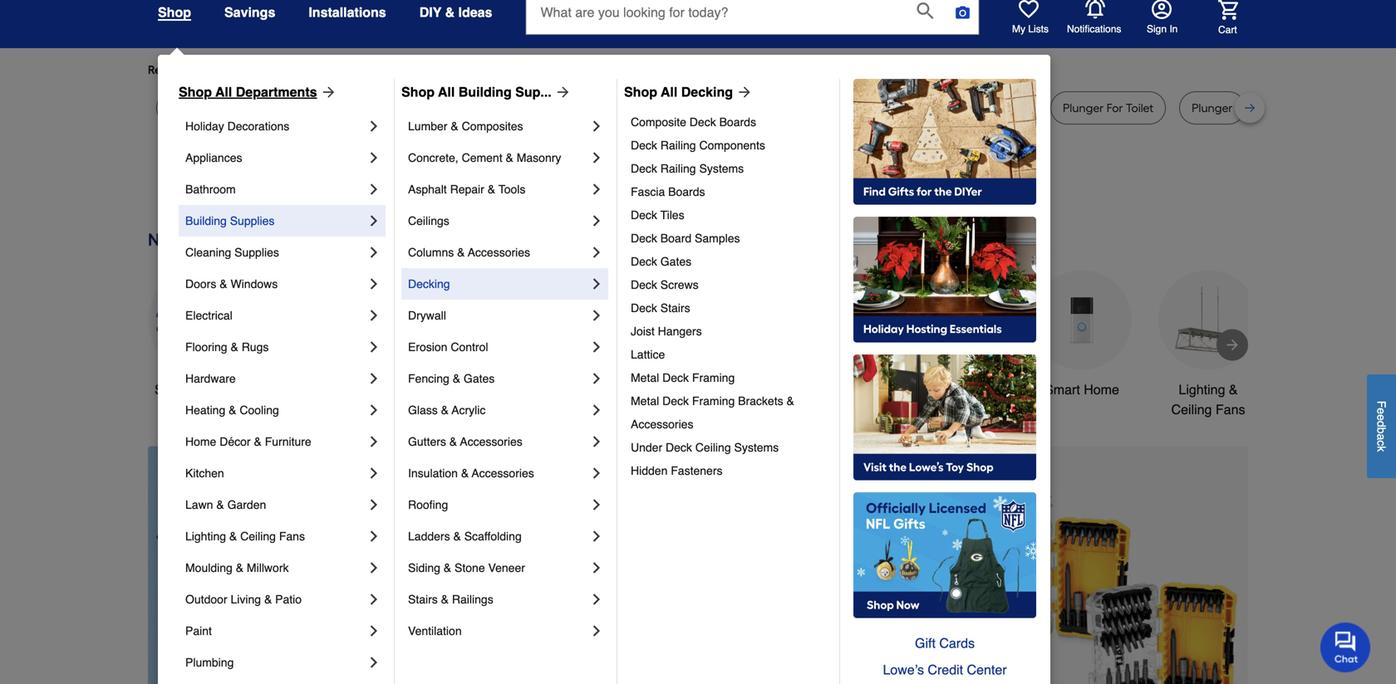 Task type: describe. For each thing, give the bounding box(es) containing it.
deck railing systems link
[[631, 157, 828, 180]]

chevron right image for doors & windows
[[366, 276, 382, 292]]

kitchen for kitchen faucets
[[655, 382, 700, 398]]

cart button
[[1195, 0, 1238, 36]]

ventilation link
[[408, 616, 588, 647]]

deck inside metal deck framing link
[[662, 371, 689, 385]]

tiles
[[660, 209, 684, 222]]

0 horizontal spatial tools
[[435, 382, 466, 398]]

railing for systems
[[660, 162, 696, 175]]

composite
[[631, 116, 686, 129]]

new deals every day during 25 days of deals image
[[148, 226, 1248, 254]]

supplies for cleaning supplies
[[234, 246, 279, 259]]

drain snake
[[895, 101, 959, 115]]

Search Query text field
[[526, 0, 904, 34]]

concrete, cement & masonry
[[408, 151, 561, 165]]

0 vertical spatial decking
[[681, 84, 733, 100]]

chevron right image for stairs & railings
[[588, 592, 605, 608]]

plumbing snake for toilet
[[721, 101, 857, 115]]

roofing
[[408, 499, 448, 512]]

windows
[[231, 278, 278, 291]]

ladders & scaffolding
[[408, 530, 522, 543]]

plunger for plunger
[[1192, 101, 1233, 115]]

doors
[[185, 278, 216, 291]]

ladders & scaffolding link
[[408, 521, 588, 553]]

deck inside deck gates link
[[631, 255, 657, 268]]

chevron right image for fencing & gates
[[588, 371, 605, 387]]

insulation
[[408, 467, 458, 480]]

c
[[1375, 440, 1388, 446]]

faucets
[[703, 382, 751, 398]]

drywall link
[[408, 300, 588, 332]]

deals
[[207, 382, 241, 398]]

ceilings link
[[408, 205, 588, 237]]

joist hangers
[[631, 325, 702, 338]]

lowe's credit center
[[883, 663, 1007, 678]]

chevron right image for roofing
[[588, 497, 605, 514]]

columns & accessories
[[408, 246, 530, 259]]

my
[[1012, 23, 1025, 35]]

all for departments
[[215, 84, 232, 100]]

cleaning
[[185, 246, 231, 259]]

plunger for toilet
[[1063, 101, 1153, 115]]

shop for shop all departments
[[179, 84, 212, 100]]

1 vertical spatial lighting
[[185, 530, 226, 543]]

shop these last-minute gifts. $99 or less. quantities are limited and won't last. image
[[148, 447, 416, 685]]

concrete, cement & masonry link
[[408, 142, 588, 174]]

lumber & composites
[[408, 120, 523, 133]]

christmas decorations button
[[527, 270, 627, 420]]

f
[[1375, 401, 1388, 408]]

paint link
[[185, 616, 366, 647]]

cement
[[462, 151, 502, 165]]

deck board samples link
[[631, 227, 828, 250]]

lumber & composites link
[[408, 111, 588, 142]]

recommended searches for you heading
[[148, 61, 1248, 78]]

flooring & rugs link
[[185, 332, 366, 363]]

deck inside composite deck boards link
[[690, 116, 716, 129]]

smart home
[[1045, 382, 1119, 398]]

lowe's
[[883, 663, 924, 678]]

all for building
[[438, 84, 455, 100]]

erosion control link
[[408, 332, 588, 363]]

sign
[[1147, 23, 1167, 35]]

chevron right image for erosion control
[[588, 339, 605, 356]]

control
[[451, 341, 488, 354]]

0 horizontal spatial stairs
[[408, 593, 438, 607]]

equipment
[[798, 402, 861, 418]]

chevron right image for appliances
[[366, 150, 382, 166]]

lowe's home improvement notification center image
[[1085, 0, 1105, 19]]

fencing & gates link
[[408, 363, 588, 395]]

deck inside the deck tiles link
[[631, 209, 657, 222]]

lighting & ceiling fans inside lighting & ceiling fans button
[[1171, 382, 1245, 418]]

chevron right image for concrete, cement & masonry
[[588, 150, 605, 166]]

for for more suggestions for you
[[429, 63, 444, 77]]

patio
[[275, 593, 302, 607]]

asphalt
[[408, 183, 447, 196]]

kitchen link
[[185, 458, 366, 489]]

visit the lowe's toy shop. image
[[853, 355, 1036, 481]]

flooring
[[185, 341, 227, 354]]

bathroom button
[[906, 270, 1005, 400]]

find gifts for the diyer. image
[[853, 79, 1036, 205]]

chevron right image for home décor & furniture
[[366, 434, 382, 450]]

f e e d b a c k
[[1375, 401, 1388, 452]]

doors & windows link
[[185, 268, 366, 300]]

diy
[[419, 5, 441, 20]]

ceiling inside button
[[1171, 402, 1212, 418]]

metal deck framing brackets & accessories
[[631, 395, 797, 431]]

shop all deals button
[[148, 270, 248, 400]]

savings button
[[224, 0, 275, 27]]

accessories inside metal deck framing brackets & accessories
[[631, 418, 693, 431]]

camera image
[[954, 4, 971, 21]]

1 vertical spatial gates
[[464, 372, 495, 386]]

framing for metal deck framing brackets & accessories
[[692, 395, 735, 408]]

1 vertical spatial arrow right image
[[1224, 337, 1241, 354]]

1 vertical spatial home
[[185, 435, 216, 449]]

credit
[[928, 663, 963, 678]]

samples
[[695, 232, 740, 245]]

deck inside under deck ceiling systems "link"
[[666, 441, 692, 455]]

holiday hosting essentials. image
[[853, 217, 1036, 343]]

fans inside button
[[1216, 402, 1245, 418]]

fasteners
[[671, 465, 723, 478]]

1 plumbing from the left
[[426, 101, 476, 115]]

1 horizontal spatial tools
[[498, 183, 525, 196]]

shop all building sup... link
[[401, 82, 571, 102]]

framing for metal deck framing
[[692, 371, 735, 385]]

chevron right image for building supplies
[[366, 213, 382, 229]]

chevron right image for siding & stone veneer
[[588, 560, 605, 577]]

chevron right image for plumbing
[[366, 655, 382, 671]]

hidden fasteners
[[631, 465, 723, 478]]

home inside button
[[1084, 382, 1119, 398]]

chevron right image for insulation & accessories
[[588, 465, 605, 482]]

décor
[[220, 435, 251, 449]]

for for plumbing snake for toilet
[[810, 101, 826, 115]]

you for recommended searches for you
[[299, 63, 319, 77]]

composites
[[462, 120, 523, 133]]

2 e from the top
[[1375, 415, 1388, 421]]

accessories for insulation & accessories
[[472, 467, 534, 480]]

0 horizontal spatial bathroom
[[185, 183, 236, 196]]

electrical link
[[185, 300, 366, 332]]

lowe's wishes you and your family a happy hanukkah. image
[[148, 168, 1248, 209]]

deck railing components link
[[631, 134, 828, 157]]

holiday decorations
[[185, 120, 289, 133]]

in
[[1169, 23, 1178, 35]]

diy & ideas
[[419, 5, 492, 20]]

deck inside deck screws link
[[631, 278, 657, 292]]

kitchen for kitchen
[[185, 467, 224, 480]]

under deck ceiling systems link
[[631, 436, 828, 460]]

outdoor living & patio
[[185, 593, 302, 607]]

christmas decorations
[[541, 382, 612, 418]]

recommended
[[148, 63, 228, 77]]

ideas
[[458, 5, 492, 20]]

shop for shop all building sup...
[[401, 84, 435, 100]]

up to 50 percent off select tools and accessories. image
[[443, 447, 1248, 685]]

railings
[[452, 593, 493, 607]]

under deck ceiling systems
[[631, 441, 779, 455]]

siding & stone veneer link
[[408, 553, 588, 584]]

fascia
[[631, 185, 665, 199]]

metal deck framing
[[631, 371, 735, 385]]

deck inside deck railing systems link
[[631, 162, 657, 175]]

under
[[631, 441, 662, 455]]

1 e from the top
[[1375, 408, 1388, 415]]

plunger for plunger for toilet
[[1063, 101, 1104, 115]]

ceilings
[[408, 214, 449, 228]]

acrylic
[[452, 404, 486, 417]]

cooling
[[240, 404, 279, 417]]

lists
[[1028, 23, 1049, 35]]

joist hangers link
[[631, 320, 828, 343]]

kitchen faucets button
[[653, 270, 753, 400]]

lighting & ceiling fans link
[[185, 521, 366, 553]]

deck railing components
[[631, 139, 765, 152]]

cleaning supplies
[[185, 246, 279, 259]]

deck gates
[[631, 255, 691, 268]]

arrow right image inside shop all decking link
[[733, 84, 753, 101]]

chevron right image for gutters & accessories
[[588, 434, 605, 450]]

1 snake from the left
[[371, 101, 403, 115]]

f e e d b a c k button
[[1367, 375, 1396, 478]]



Task type: locate. For each thing, give the bounding box(es) containing it.
arrow left image
[[457, 592, 474, 609]]

boards up components
[[719, 116, 756, 129]]

chevron right image for heating & cooling
[[366, 402, 382, 419]]

0 horizontal spatial plumbing
[[426, 101, 476, 115]]

1 vertical spatial bathroom
[[927, 382, 984, 398]]

metal deck framing brackets & accessories link
[[631, 390, 828, 436]]

1 horizontal spatial snake
[[774, 101, 807, 115]]

accessories for columns & accessories
[[468, 246, 530, 259]]

0 horizontal spatial ceiling
[[240, 530, 276, 543]]

1 vertical spatial lighting & ceiling fans
[[185, 530, 305, 543]]

chevron right image for lighting & ceiling fans
[[366, 528, 382, 545]]

arrow right image inside shop all departments 'link'
[[317, 84, 337, 101]]

0 vertical spatial railing
[[660, 139, 696, 152]]

deck down metal deck framing
[[662, 395, 689, 408]]

snake down suggestions
[[371, 101, 403, 115]]

0 vertical spatial supplies
[[230, 214, 275, 228]]

building up 'composites'
[[458, 84, 512, 100]]

gates down board
[[660, 255, 691, 268]]

1 vertical spatial building
[[185, 214, 227, 228]]

searches
[[230, 63, 279, 77]]

living
[[231, 593, 261, 607]]

0 horizontal spatial home
[[185, 435, 216, 449]]

hidden
[[631, 465, 668, 478]]

components
[[699, 139, 765, 152]]

3 toilet from the left
[[1126, 101, 1153, 115]]

ceiling inside "link"
[[695, 441, 731, 455]]

appliances
[[185, 151, 242, 165]]

siding & stone veneer
[[408, 562, 525, 575]]

3 snake from the left
[[926, 101, 959, 115]]

building inside shop all building sup... link
[[458, 84, 512, 100]]

plumbing up components
[[721, 101, 772, 115]]

accessories for gutters & accessories
[[460, 435, 522, 449]]

lighting inside the lighting & ceiling fans
[[1179, 382, 1225, 398]]

1 railing from the top
[[660, 139, 696, 152]]

lowe's home improvement cart image
[[1218, 0, 1238, 20]]

snake for plumbing
[[371, 101, 476, 115]]

millwork
[[247, 562, 289, 575]]

outdoor down moulding
[[185, 593, 227, 607]]

kitchen inside button
[[655, 382, 700, 398]]

0 vertical spatial decorations
[[227, 120, 289, 133]]

1 vertical spatial systems
[[734, 441, 779, 455]]

outdoor living & patio link
[[185, 584, 366, 616]]

building inside building supplies link
[[185, 214, 227, 228]]

2 horizontal spatial shop
[[624, 84, 657, 100]]

systems down "deck railing components" link
[[699, 162, 744, 175]]

chevron right image for electrical
[[366, 307, 382, 324]]

outdoor for outdoor tools & equipment
[[782, 382, 830, 398]]

cleaning supplies link
[[185, 237, 366, 268]]

sup...
[[515, 84, 552, 100]]

deck screws link
[[631, 273, 828, 297]]

lawn & garden
[[185, 499, 266, 512]]

metal down lattice
[[631, 371, 659, 385]]

chevron right image for asphalt repair & tools
[[588, 181, 605, 198]]

shop button
[[158, 4, 191, 21]]

&
[[445, 5, 455, 20], [451, 120, 458, 133], [506, 151, 513, 165], [488, 183, 495, 196], [457, 246, 465, 259], [220, 278, 227, 291], [231, 341, 238, 354], [453, 372, 460, 386], [868, 382, 877, 398], [1229, 382, 1238, 398], [786, 395, 794, 408], [229, 404, 236, 417], [441, 404, 449, 417], [254, 435, 262, 449], [449, 435, 457, 449], [461, 467, 469, 480], [216, 499, 224, 512], [229, 530, 237, 543], [453, 530, 461, 543], [236, 562, 244, 575], [444, 562, 451, 575], [264, 593, 272, 607], [441, 593, 449, 607]]

chevron right image for ceilings
[[588, 213, 605, 229]]

you left more
[[299, 63, 319, 77]]

plumbing up lumber & composites
[[426, 101, 476, 115]]

lighting & ceiling fans inside lighting & ceiling fans link
[[185, 530, 305, 543]]

railing
[[660, 139, 696, 152], [660, 162, 696, 175]]

boards down the deck railing systems on the top
[[668, 185, 705, 199]]

tools up ceilings link
[[498, 183, 525, 196]]

2 metal from the top
[[631, 395, 659, 408]]

1 vertical spatial kitchen
[[185, 467, 224, 480]]

repair
[[450, 183, 484, 196]]

1 vertical spatial shop
[[155, 382, 186, 398]]

heating & cooling
[[185, 404, 279, 417]]

cards
[[939, 636, 975, 651]]

stairs
[[660, 302, 690, 315], [408, 593, 438, 607]]

chevron right image for drywall
[[588, 307, 605, 324]]

1 horizontal spatial home
[[1084, 382, 1119, 398]]

0 horizontal spatial shop
[[179, 84, 212, 100]]

bathroom inside button
[[927, 382, 984, 398]]

framing down metal deck framing link
[[692, 395, 735, 408]]

home down heating
[[185, 435, 216, 449]]

siding
[[408, 562, 440, 575]]

chevron right image for lumber & composites
[[588, 118, 605, 135]]

accessories inside gutters & accessories link
[[460, 435, 522, 449]]

recommended searches for you
[[148, 63, 319, 77]]

0 horizontal spatial kitchen
[[185, 467, 224, 480]]

1 horizontal spatial kitchen
[[655, 382, 700, 398]]

officially licensed n f l gifts. shop now. image
[[853, 493, 1036, 619]]

chevron right image for flooring & rugs
[[366, 339, 382, 356]]

sign in
[[1147, 23, 1178, 35]]

bathroom
[[185, 183, 236, 196], [927, 382, 984, 398]]

outdoor for outdoor living & patio
[[185, 593, 227, 607]]

plunger down cart
[[1192, 101, 1233, 115]]

1 vertical spatial metal
[[631, 395, 659, 408]]

lowe's home improvement lists image
[[1019, 0, 1039, 19]]

all inside 'link'
[[215, 84, 232, 100]]

1 vertical spatial outdoor
[[185, 593, 227, 607]]

chevron right image for outdoor living & patio
[[366, 592, 382, 608]]

1 vertical spatial fans
[[279, 530, 305, 543]]

1 vertical spatial framing
[[692, 395, 735, 408]]

1 horizontal spatial stairs
[[660, 302, 690, 315]]

decorations down christmas
[[541, 402, 612, 418]]

board
[[660, 232, 691, 245]]

christmas
[[547, 382, 607, 398]]

systems up hidden fasteners link
[[734, 441, 779, 455]]

1 horizontal spatial decorations
[[541, 402, 612, 418]]

deck up fascia
[[631, 162, 657, 175]]

shop for shop all deals
[[155, 382, 186, 398]]

0 vertical spatial gates
[[660, 255, 691, 268]]

0 vertical spatial lighting & ceiling fans
[[1171, 382, 1245, 418]]

plumbing
[[185, 656, 234, 670]]

1 vertical spatial ceiling
[[695, 441, 731, 455]]

1 framing from the top
[[692, 371, 735, 385]]

arrow right image for shop all departments
[[317, 84, 337, 101]]

railing up the fascia boards
[[660, 162, 696, 175]]

ladders
[[408, 530, 450, 543]]

e up b
[[1375, 415, 1388, 421]]

1 horizontal spatial arrow right image
[[552, 84, 571, 101]]

metal down metal deck framing
[[631, 395, 659, 408]]

home décor & furniture link
[[185, 426, 366, 458]]

more suggestions for you link
[[332, 61, 480, 78]]

0 vertical spatial bathroom
[[185, 183, 236, 196]]

fans
[[1216, 402, 1245, 418], [279, 530, 305, 543]]

all for deals
[[189, 382, 203, 398]]

0 vertical spatial building
[[458, 84, 512, 100]]

0 horizontal spatial toilet
[[829, 101, 857, 115]]

1 vertical spatial railing
[[660, 162, 696, 175]]

deck up deck railing components
[[690, 116, 716, 129]]

you for more suggestions for you
[[447, 63, 466, 77]]

deck down lattice
[[662, 371, 689, 385]]

toilet down the "sign"
[[1126, 101, 1153, 115]]

supplies for building supplies
[[230, 214, 275, 228]]

chevron right image for ladders & scaffolding
[[588, 528, 605, 545]]

deck railing systems
[[631, 162, 744, 175]]

0 horizontal spatial plunger
[[1063, 101, 1104, 115]]

0 vertical spatial kitchen
[[655, 382, 700, 398]]

0 vertical spatial shop
[[158, 5, 191, 20]]

all inside button
[[189, 382, 203, 398]]

stairs & railings
[[408, 593, 493, 607]]

shop up recommended
[[158, 5, 191, 20]]

supplies up cleaning supplies
[[230, 214, 275, 228]]

framing inside metal deck framing brackets & accessories
[[692, 395, 735, 408]]

None search field
[[526, 0, 979, 50]]

moulding & millwork link
[[185, 553, 366, 584]]

1 you from the left
[[299, 63, 319, 77]]

chevron right image for ventilation
[[588, 623, 605, 640]]

deck board samples
[[631, 232, 740, 245]]

deck inside the deck board samples 'link'
[[631, 232, 657, 245]]

chevron right image for paint
[[366, 623, 382, 640]]

0 horizontal spatial arrow right image
[[317, 84, 337, 101]]

1 horizontal spatial fans
[[1216, 402, 1245, 418]]

3 shop from the left
[[624, 84, 657, 100]]

1 vertical spatial decking
[[408, 278, 450, 291]]

chevron right image for decking
[[588, 276, 605, 292]]

accessories inside columns & accessories link
[[468, 246, 530, 259]]

kitchen up the lawn
[[185, 467, 224, 480]]

deck down composite
[[631, 139, 657, 152]]

arrow right image
[[317, 84, 337, 101], [552, 84, 571, 101], [1217, 592, 1234, 609]]

glass
[[408, 404, 438, 417]]

home right smart
[[1084, 382, 1119, 398]]

1 horizontal spatial lighting & ceiling fans
[[1171, 382, 1245, 418]]

deck down deck tiles
[[631, 232, 657, 245]]

shop inside 'link'
[[179, 84, 212, 100]]

systems inside deck railing systems link
[[699, 162, 744, 175]]

stairs down siding
[[408, 593, 438, 607]]

kitchen down lattice
[[655, 382, 700, 398]]

0 horizontal spatial decorations
[[227, 120, 289, 133]]

chevron right image for cleaning supplies
[[366, 244, 382, 261]]

1 horizontal spatial you
[[447, 63, 466, 77]]

chevron right image for holiday decorations
[[366, 118, 382, 135]]

& inside "outdoor tools & equipment"
[[868, 382, 877, 398]]

deck stairs link
[[631, 297, 828, 320]]

1 horizontal spatial ceiling
[[695, 441, 731, 455]]

outdoor tools & equipment button
[[779, 270, 879, 420]]

furniture
[[265, 435, 311, 449]]

1 horizontal spatial bathroom
[[927, 382, 984, 398]]

metal for metal deck framing brackets & accessories
[[631, 395, 659, 408]]

2 horizontal spatial toilet
[[1126, 101, 1153, 115]]

building up cleaning
[[185, 214, 227, 228]]

ceiling for lighting & ceiling fans link
[[240, 530, 276, 543]]

deck up deck stairs
[[631, 278, 657, 292]]

accessories up 'decking' link
[[468, 246, 530, 259]]

1 horizontal spatial plunger
[[1192, 101, 1233, 115]]

building supplies
[[185, 214, 275, 228]]

chevron right image for moulding & millwork
[[366, 560, 382, 577]]

1 horizontal spatial decking
[[681, 84, 733, 100]]

2 railing from the top
[[660, 162, 696, 175]]

decorations inside button
[[541, 402, 612, 418]]

accessories up insulation & accessories link
[[460, 435, 522, 449]]

sign in button
[[1147, 0, 1178, 36]]

all up composite
[[661, 84, 677, 100]]

1 horizontal spatial lighting
[[1179, 382, 1225, 398]]

deck up deck screws
[[631, 255, 657, 268]]

accessories
[[468, 246, 530, 259], [631, 418, 693, 431], [460, 435, 522, 449], [472, 467, 534, 480]]

decking
[[681, 84, 733, 100], [408, 278, 450, 291]]

2 snake from the left
[[774, 101, 807, 115]]

snake for plumbing snake for toilet
[[774, 101, 807, 115]]

0 horizontal spatial fans
[[279, 530, 305, 543]]

arrow right image
[[733, 84, 753, 101], [1224, 337, 1241, 354]]

shop all departments link
[[179, 82, 337, 102]]

you up shop all building sup...
[[447, 63, 466, 77]]

more
[[332, 63, 359, 77]]

all for decking
[[661, 84, 677, 100]]

1 vertical spatial stairs
[[408, 593, 438, 607]]

metal inside metal deck framing brackets & accessories
[[631, 395, 659, 408]]

chevron right image for bathroom
[[366, 181, 382, 198]]

1 toilet from the left
[[829, 101, 857, 115]]

shop down recommended
[[179, 84, 212, 100]]

0 horizontal spatial gates
[[464, 372, 495, 386]]

deck inside deck stairs link
[[631, 302, 657, 315]]

2 toilet from the left
[[997, 101, 1025, 115]]

0 vertical spatial systems
[[699, 162, 744, 175]]

lighting & ceiling fans
[[1171, 382, 1245, 418], [185, 530, 305, 543]]

all down recommended searches for you on the top left
[[215, 84, 232, 100]]

0 vertical spatial stairs
[[660, 302, 690, 315]]

toilet left drain
[[829, 101, 857, 115]]

decorations
[[227, 120, 289, 133], [541, 402, 612, 418]]

supplies up "windows"
[[234, 246, 279, 259]]

1 horizontal spatial outdoor
[[782, 382, 830, 398]]

arrow right image for shop all building sup...
[[552, 84, 571, 101]]

asphalt repair & tools
[[408, 183, 525, 196]]

railing up the deck railing systems on the top
[[660, 139, 696, 152]]

1 vertical spatial decorations
[[541, 402, 612, 418]]

shop for shop all decking
[[624, 84, 657, 100]]

1 horizontal spatial shop
[[401, 84, 435, 100]]

1 horizontal spatial arrow right image
[[1224, 337, 1241, 354]]

deck inside metal deck framing brackets & accessories
[[662, 395, 689, 408]]

0 horizontal spatial boards
[[668, 185, 705, 199]]

shop up heating
[[155, 382, 186, 398]]

0 vertical spatial boards
[[719, 116, 756, 129]]

kitchen
[[655, 382, 700, 398], [185, 467, 224, 480]]

arrow right image inside shop all building sup... link
[[552, 84, 571, 101]]

framing down lattice link
[[692, 371, 735, 385]]

2 plunger from the left
[[1192, 101, 1233, 115]]

accessories up under at the left bottom of page
[[631, 418, 693, 431]]

metal for metal deck framing
[[631, 371, 659, 385]]

2 horizontal spatial arrow right image
[[1217, 592, 1234, 609]]

lattice link
[[631, 343, 828, 366]]

systems inside under deck ceiling systems "link"
[[734, 441, 779, 455]]

systems
[[699, 162, 744, 175], [734, 441, 779, 455]]

0 vertical spatial arrow right image
[[733, 84, 753, 101]]

2 horizontal spatial snake
[[926, 101, 959, 115]]

decorations down shop all departments 'link'
[[227, 120, 289, 133]]

& inside metal deck framing brackets & accessories
[[786, 395, 794, 408]]

gates down control
[[464, 372, 495, 386]]

chevron right image for glass & acrylic
[[588, 402, 605, 419]]

chat invite button image
[[1320, 622, 1371, 673]]

smart
[[1045, 382, 1080, 398]]

outdoor inside "outdoor tools & equipment"
[[782, 382, 830, 398]]

chevron right image for columns & accessories
[[588, 244, 605, 261]]

1 plunger from the left
[[1063, 101, 1104, 115]]

2 plumbing from the left
[[721, 101, 772, 115]]

shop up composite
[[624, 84, 657, 100]]

drywall
[[408, 309, 446, 322]]

columns
[[408, 246, 454, 259]]

scaffolding
[[464, 530, 522, 543]]

accessories inside insulation & accessories link
[[472, 467, 534, 480]]

snake up "deck railing components" link
[[774, 101, 807, 115]]

outdoor tools & equipment
[[782, 382, 877, 418]]

0 horizontal spatial lighting & ceiling fans
[[185, 530, 305, 543]]

2 vertical spatial ceiling
[[240, 530, 276, 543]]

ceiling for under deck ceiling systems "link" on the bottom of the page
[[695, 441, 731, 455]]

shop all decking
[[624, 84, 733, 100]]

toilet down my
[[997, 101, 1025, 115]]

2 shop from the left
[[401, 84, 435, 100]]

shop inside button
[[155, 382, 186, 398]]

glass & acrylic link
[[408, 395, 588, 426]]

ventilation
[[408, 625, 462, 638]]

gift cards link
[[853, 631, 1036, 657]]

1 horizontal spatial boards
[[719, 116, 756, 129]]

decking down the recommended searches for you heading
[[681, 84, 733, 100]]

plumbing
[[426, 101, 476, 115], [721, 101, 772, 115]]

for for recommended searches for you
[[282, 63, 297, 77]]

1 vertical spatial supplies
[[234, 246, 279, 259]]

0 vertical spatial ceiling
[[1171, 402, 1212, 418]]

all up snake for plumbing
[[438, 84, 455, 100]]

heating & cooling link
[[185, 395, 366, 426]]

0 horizontal spatial snake
[[371, 101, 403, 115]]

stairs down screws
[[660, 302, 690, 315]]

lighting & ceiling fans button
[[1158, 270, 1258, 420]]

deck inside "deck railing components" link
[[631, 139, 657, 152]]

0 vertical spatial home
[[1084, 382, 1119, 398]]

e up "d"
[[1375, 408, 1388, 415]]

chevron right image
[[366, 118, 382, 135], [366, 150, 382, 166], [588, 150, 605, 166], [366, 213, 382, 229], [588, 213, 605, 229], [588, 276, 605, 292], [588, 307, 605, 324], [588, 339, 605, 356], [366, 434, 382, 450], [588, 434, 605, 450], [588, 465, 605, 482], [588, 497, 605, 514], [366, 560, 382, 577], [366, 592, 382, 608], [588, 592, 605, 608], [366, 623, 382, 640]]

0 horizontal spatial arrow right image
[[733, 84, 753, 101]]

erosion
[[408, 341, 447, 354]]

2 framing from the top
[[692, 395, 735, 408]]

2 horizontal spatial tools
[[833, 382, 864, 398]]

0 horizontal spatial you
[[299, 63, 319, 77]]

0 vertical spatial lighting
[[1179, 382, 1225, 398]]

suggestions
[[362, 63, 427, 77]]

0 vertical spatial outdoor
[[782, 382, 830, 398]]

chevron right image for lawn & garden
[[366, 497, 382, 514]]

chevron right image
[[588, 118, 605, 135], [366, 181, 382, 198], [588, 181, 605, 198], [366, 244, 382, 261], [588, 244, 605, 261], [366, 276, 382, 292], [366, 307, 382, 324], [366, 339, 382, 356], [366, 371, 382, 387], [588, 371, 605, 387], [366, 402, 382, 419], [588, 402, 605, 419], [366, 465, 382, 482], [366, 497, 382, 514], [366, 528, 382, 545], [588, 528, 605, 545], [588, 560, 605, 577], [588, 623, 605, 640], [366, 655, 382, 671]]

0 vertical spatial fans
[[1216, 402, 1245, 418]]

1 shop from the left
[[179, 84, 212, 100]]

shop up snake for plumbing
[[401, 84, 435, 100]]

tools up equipment
[[833, 382, 864, 398]]

holiday
[[185, 120, 224, 133]]

1 vertical spatial boards
[[668, 185, 705, 199]]

plumbing link
[[185, 647, 366, 679]]

railing for components
[[660, 139, 696, 152]]

outdoor up equipment
[[782, 382, 830, 398]]

0 horizontal spatial outdoor
[[185, 593, 227, 607]]

decorations for holiday
[[227, 120, 289, 133]]

1 metal from the top
[[631, 371, 659, 385]]

1 horizontal spatial gates
[[660, 255, 691, 268]]

2 you from the left
[[447, 63, 466, 77]]

0 vertical spatial framing
[[692, 371, 735, 385]]

0 vertical spatial metal
[[631, 371, 659, 385]]

snake for drain snake
[[926, 101, 959, 115]]

deck up joist
[[631, 302, 657, 315]]

chevron right image for hardware
[[366, 371, 382, 387]]

deck
[[690, 116, 716, 129], [631, 139, 657, 152], [631, 162, 657, 175], [631, 209, 657, 222], [631, 232, 657, 245], [631, 255, 657, 268], [631, 278, 657, 292], [631, 302, 657, 315], [662, 371, 689, 385], [662, 395, 689, 408], [666, 441, 692, 455]]

0 horizontal spatial lighting
[[185, 530, 226, 543]]

1 horizontal spatial plumbing
[[721, 101, 772, 115]]

tools inside "outdoor tools & equipment"
[[833, 382, 864, 398]]

decking down columns
[[408, 278, 450, 291]]

0 horizontal spatial decking
[[408, 278, 450, 291]]

1 horizontal spatial toilet
[[997, 101, 1025, 115]]

b
[[1375, 427, 1388, 434]]

0 horizontal spatial building
[[185, 214, 227, 228]]

deck down fascia
[[631, 209, 657, 222]]

roofing link
[[408, 489, 588, 521]]

building supplies link
[[185, 205, 366, 237]]

home
[[1084, 382, 1119, 398], [185, 435, 216, 449]]

2 horizontal spatial ceiling
[[1171, 402, 1212, 418]]

chevron right image for kitchen
[[366, 465, 382, 482]]

search image
[[917, 3, 934, 19]]

1 horizontal spatial building
[[458, 84, 512, 100]]

deck up hidden fasteners
[[666, 441, 692, 455]]

plunger down notifications
[[1063, 101, 1104, 115]]

tools up glass & acrylic
[[435, 382, 466, 398]]

decorations for christmas
[[541, 402, 612, 418]]

snake right drain
[[926, 101, 959, 115]]

all up heating
[[189, 382, 203, 398]]

shop for shop
[[158, 5, 191, 20]]

accessories up roofing link
[[472, 467, 534, 480]]

lowe's home improvement account image
[[1152, 0, 1172, 19]]

hardware link
[[185, 363, 366, 395]]



Task type: vqa. For each thing, say whether or not it's contained in the screenshot.
installations button
yes



